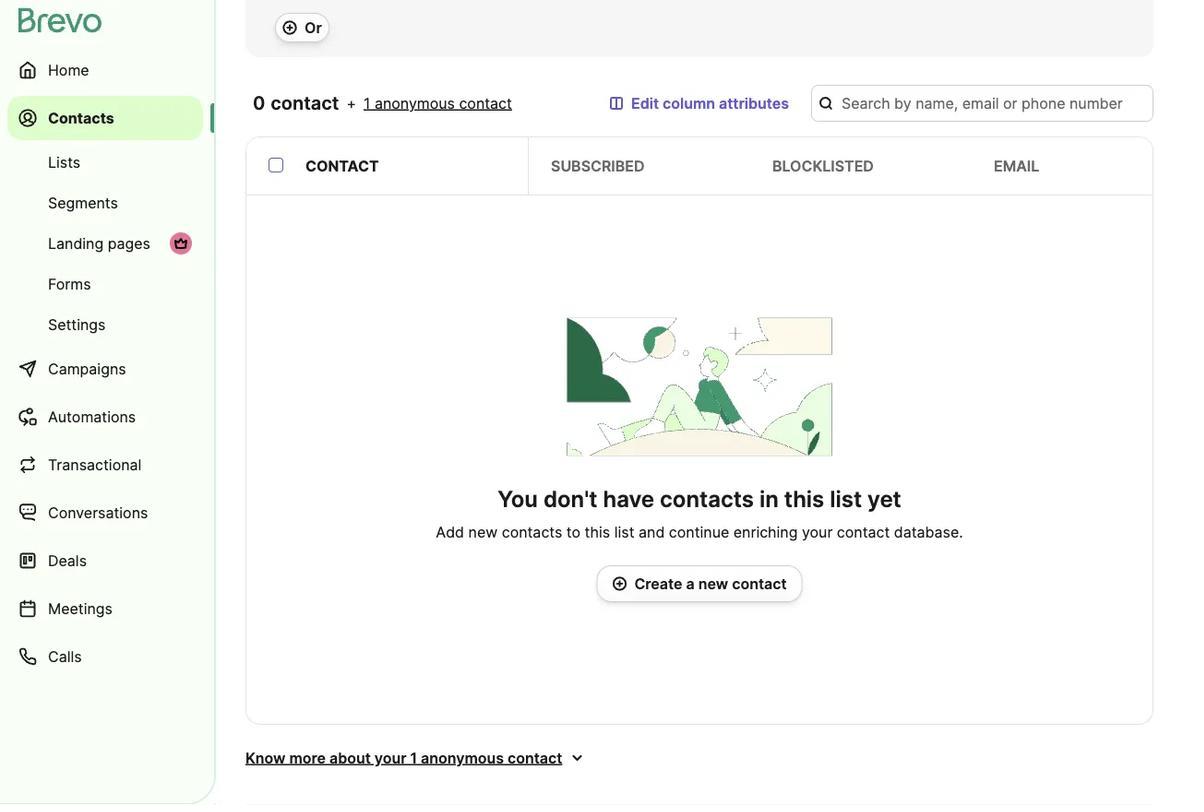 Task type: locate. For each thing, give the bounding box(es) containing it.
this right to
[[585, 523, 610, 541]]

know more about your 1 anonymous contact
[[245, 750, 562, 768]]

1 right +
[[364, 95, 370, 113]]

1 vertical spatial 1
[[410, 750, 417, 768]]

segments
[[48, 194, 118, 212]]

lists link
[[7, 144, 203, 181]]

0 vertical spatial anonymous
[[375, 95, 455, 113]]

contact inside '0 contact + 1 anonymous contact'
[[459, 95, 512, 113]]

new
[[468, 523, 498, 541], [698, 575, 728, 593]]

create
[[634, 575, 682, 593]]

about
[[329, 750, 371, 768]]

0 horizontal spatial contacts
[[502, 523, 562, 541]]

1 right about
[[410, 750, 417, 768]]

1 horizontal spatial contacts
[[660, 486, 754, 513]]

campaigns
[[48, 360, 126, 378]]

0 vertical spatial 1
[[364, 95, 370, 113]]

left___rvooi image
[[173, 236, 188, 251]]

0 horizontal spatial list
[[614, 523, 634, 541]]

landing
[[48, 234, 104, 252]]

0 vertical spatial new
[[468, 523, 498, 541]]

yet
[[867, 486, 901, 513]]

list left and
[[614, 523, 634, 541]]

new right add
[[468, 523, 498, 541]]

+
[[346, 95, 356, 113]]

this right in
[[784, 486, 824, 513]]

create a new contact button
[[597, 566, 802, 603]]

1 vertical spatial this
[[585, 523, 610, 541]]

edit column attributes
[[631, 95, 789, 113]]

edit column attributes button
[[594, 85, 804, 122]]

new right a at the right of the page
[[698, 575, 728, 593]]

know
[[245, 750, 286, 768]]

1 vertical spatial your
[[374, 750, 406, 768]]

contacts
[[660, 486, 754, 513], [502, 523, 562, 541]]

have
[[603, 486, 654, 513]]

1
[[364, 95, 370, 113], [410, 750, 417, 768]]

your right enriching
[[802, 523, 833, 541]]

database.
[[894, 523, 963, 541]]

add
[[436, 523, 464, 541]]

you don't have contacts in this list yet
[[498, 486, 901, 513]]

contacts link
[[7, 96, 203, 140]]

1 horizontal spatial your
[[802, 523, 833, 541]]

or
[[305, 19, 322, 37]]

this
[[784, 486, 824, 513], [585, 523, 610, 541]]

list
[[830, 486, 862, 513], [614, 523, 634, 541]]

contact
[[305, 157, 379, 175]]

your
[[802, 523, 833, 541], [374, 750, 406, 768]]

add new contacts to this list and continue enriching your contact database.
[[436, 523, 963, 541]]

1 vertical spatial new
[[698, 575, 728, 593]]

1 horizontal spatial new
[[698, 575, 728, 593]]

meetings link
[[7, 587, 203, 631]]

contact
[[271, 92, 339, 115], [459, 95, 512, 113], [837, 523, 890, 541], [732, 575, 787, 593], [508, 750, 562, 768]]

0 horizontal spatial your
[[374, 750, 406, 768]]

forms
[[48, 275, 91, 293]]

1 vertical spatial contacts
[[502, 523, 562, 541]]

your right about
[[374, 750, 406, 768]]

know more about your 1 anonymous contact link
[[245, 748, 584, 770]]

0 vertical spatial list
[[830, 486, 862, 513]]

email
[[994, 157, 1039, 175]]

conversations
[[48, 504, 148, 522]]

anonymous
[[375, 95, 455, 113], [421, 750, 504, 768]]

1 vertical spatial list
[[614, 523, 634, 541]]

contacts up add new contacts to this list and continue enriching your contact database.
[[660, 486, 754, 513]]

list left yet
[[830, 486, 862, 513]]

0 vertical spatial this
[[784, 486, 824, 513]]

0 horizontal spatial 1
[[364, 95, 370, 113]]

or button
[[275, 13, 329, 43]]

anonymous inside '0 contact + 1 anonymous contact'
[[375, 95, 455, 113]]

1 inside '0 contact + 1 anonymous contact'
[[364, 95, 370, 113]]

settings
[[48, 316, 106, 334]]

contacts down you
[[502, 523, 562, 541]]

calls link
[[7, 635, 203, 679]]

in
[[759, 486, 779, 513]]

transactional
[[48, 456, 142, 474]]



Task type: vqa. For each thing, say whether or not it's contained in the screenshot.
Est. revenue
no



Task type: describe. For each thing, give the bounding box(es) containing it.
column
[[663, 95, 715, 113]]

create a new contact
[[634, 575, 787, 593]]

transactional link
[[7, 443, 203, 487]]

campaigns link
[[7, 347, 203, 391]]

landing pages
[[48, 234, 150, 252]]

continue
[[669, 523, 729, 541]]

to
[[566, 523, 581, 541]]

attributes
[[719, 95, 789, 113]]

pages
[[108, 234, 150, 252]]

contact inside button
[[732, 575, 787, 593]]

new inside button
[[698, 575, 728, 593]]

automations link
[[7, 395, 203, 439]]

1 horizontal spatial list
[[830, 486, 862, 513]]

Search by name, email or phone number search field
[[811, 85, 1153, 122]]

deals
[[48, 552, 87, 570]]

0
[[253, 92, 266, 115]]

enriching
[[733, 523, 798, 541]]

calls
[[48, 648, 82, 666]]

lists
[[48, 153, 80, 171]]

contacts
[[48, 109, 114, 127]]

automations
[[48, 408, 136, 426]]

1 horizontal spatial this
[[784, 486, 824, 513]]

more
[[289, 750, 326, 768]]

a
[[686, 575, 695, 593]]

1 vertical spatial anonymous
[[421, 750, 504, 768]]

edit
[[631, 95, 659, 113]]

0 horizontal spatial new
[[468, 523, 498, 541]]

conversations link
[[7, 491, 203, 535]]

your inside know more about your 1 anonymous contact link
[[374, 750, 406, 768]]

0 horizontal spatial this
[[585, 523, 610, 541]]

home link
[[7, 48, 203, 92]]

0 contact + 1 anonymous contact
[[253, 92, 512, 115]]

meetings
[[48, 600, 113, 618]]

forms link
[[7, 266, 203, 303]]

home
[[48, 61, 89, 79]]

and
[[639, 523, 665, 541]]

don't
[[543, 486, 597, 513]]

1 anonymous contact link
[[364, 93, 512, 115]]

blocklisted
[[772, 157, 874, 175]]

settings link
[[7, 306, 203, 343]]

subscribed
[[551, 157, 645, 175]]

0 vertical spatial contacts
[[660, 486, 754, 513]]

you
[[498, 486, 538, 513]]

landing pages link
[[7, 225, 203, 262]]

segments link
[[7, 185, 203, 221]]

deals link
[[7, 539, 203, 583]]

0 vertical spatial your
[[802, 523, 833, 541]]

1 horizontal spatial 1
[[410, 750, 417, 768]]



